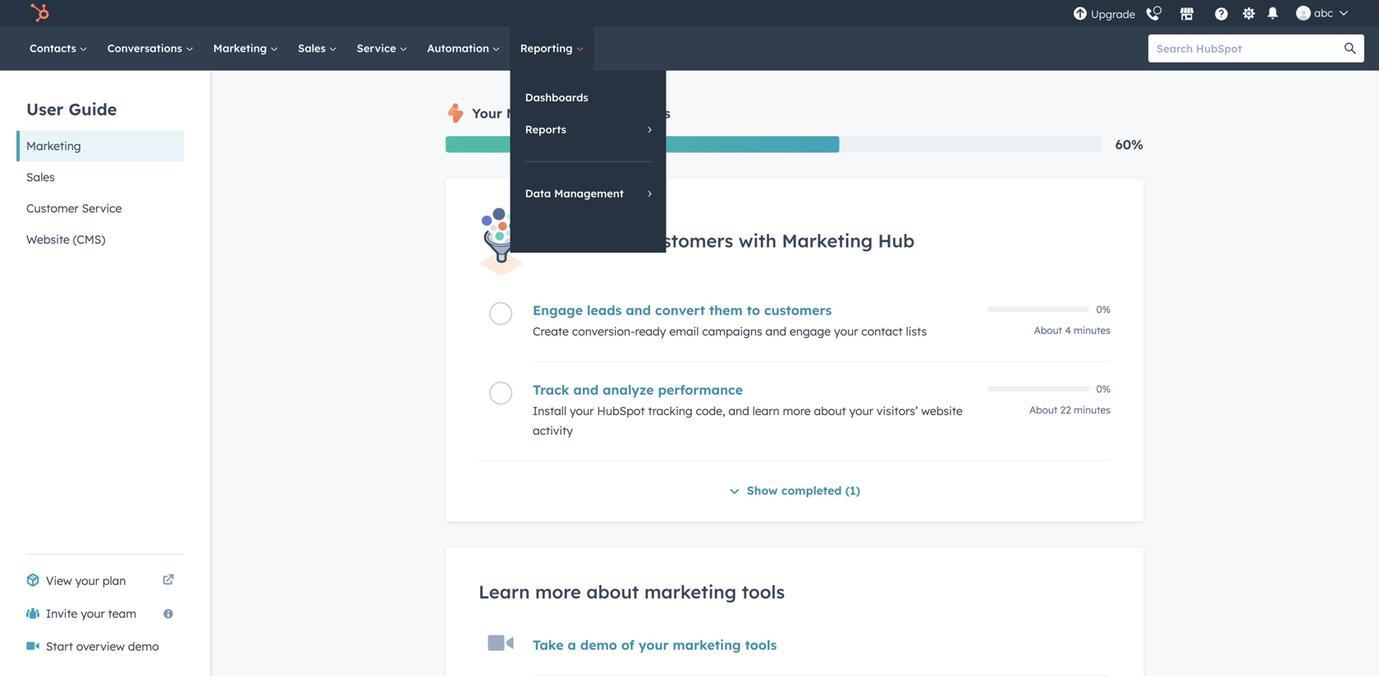 Task type: locate. For each thing, give the bounding box(es) containing it.
email
[[669, 325, 699, 339]]

analyze
[[603, 382, 654, 398]]

marketing inside button
[[26, 139, 81, 153]]

more
[[783, 404, 811, 419], [535, 581, 581, 604]]

0 vertical spatial marketing
[[644, 581, 737, 604]]

1 link opens in a new window image from the top
[[163, 571, 174, 591]]

1 horizontal spatial sales
[[298, 41, 329, 55]]

about left 22
[[1030, 404, 1058, 416]]

help image
[[1214, 7, 1229, 22]]

create
[[533, 325, 569, 339]]

your marketing tools progress progress bar
[[446, 136, 840, 153]]

data management
[[525, 187, 624, 200]]

1 horizontal spatial more
[[783, 404, 811, 419]]

website
[[26, 232, 70, 247]]

about left 4
[[1034, 325, 1062, 337]]

search image
[[1345, 43, 1356, 54]]

user guide views element
[[16, 71, 184, 255]]

1 horizontal spatial about
[[814, 404, 846, 419]]

your marketing tools progress
[[472, 105, 671, 122]]

minutes right 4
[[1074, 325, 1111, 337]]

demo right a
[[580, 637, 617, 654]]

1 vertical spatial minutes
[[1074, 404, 1111, 416]]

about 4 minutes
[[1034, 325, 1111, 337]]

your right install
[[570, 404, 594, 419]]

marketing button
[[16, 131, 184, 162]]

0 horizontal spatial customers
[[642, 229, 733, 252]]

menu
[[1072, 0, 1360, 26]]

about for engage leads and convert them to customers
[[1034, 325, 1062, 337]]

view
[[46, 574, 72, 588]]

marketing up take a demo of your marketing tools
[[644, 581, 737, 604]]

(cms)
[[73, 232, 105, 247]]

conversations link
[[97, 26, 203, 71]]

0% up 'about 22 minutes'
[[1097, 383, 1111, 396]]

marketing down user
[[26, 139, 81, 153]]

your
[[472, 105, 502, 122]]

service right sales link
[[357, 41, 399, 55]]

user guide
[[26, 99, 117, 119]]

1 horizontal spatial demo
[[580, 637, 617, 654]]

menu containing abc
[[1072, 0, 1360, 26]]

your
[[834, 325, 858, 339], [570, 404, 594, 419], [849, 404, 874, 419], [75, 574, 99, 588], [81, 607, 105, 621], [639, 637, 669, 654]]

and
[[626, 302, 651, 319], [766, 325, 787, 339], [574, 382, 599, 398], [729, 404, 750, 419]]

your right engage
[[834, 325, 858, 339]]

2 0% from the top
[[1097, 383, 1111, 396]]

management
[[554, 187, 624, 200]]

visitors'
[[877, 404, 918, 419]]

contacts
[[30, 41, 79, 55]]

hub
[[878, 229, 915, 252]]

0 vertical spatial minutes
[[1074, 325, 1111, 337]]

0 horizontal spatial demo
[[128, 640, 159, 654]]

track
[[533, 382, 569, 398]]

1 vertical spatial sales
[[26, 170, 55, 184]]

demo down team
[[128, 640, 159, 654]]

search button
[[1337, 34, 1365, 62]]

1 horizontal spatial customers
[[764, 302, 832, 319]]

settings image
[[1242, 7, 1257, 22]]

contacts link
[[20, 26, 97, 71]]

new
[[600, 229, 636, 252]]

your left team
[[81, 607, 105, 621]]

service inside button
[[82, 201, 122, 216]]

progress
[[614, 105, 671, 122]]

engage
[[790, 325, 831, 339]]

2 minutes from the top
[[1074, 404, 1111, 416]]

performance
[[658, 382, 743, 398]]

marketing
[[644, 581, 737, 604], [673, 637, 741, 654]]

automation link
[[417, 26, 510, 71]]

0 vertical spatial tools
[[578, 105, 610, 122]]

about inside track and analyze performance install your hubspot tracking code, and learn more about your visitors' website activity
[[814, 404, 846, 419]]

service down sales button
[[82, 201, 122, 216]]

minutes right 22
[[1074, 404, 1111, 416]]

about for track and analyze performance
[[1030, 404, 1058, 416]]

attract
[[533, 229, 595, 252]]

learn more about marketing tools
[[479, 581, 785, 604]]

install
[[533, 404, 567, 419]]

show
[[747, 484, 778, 498]]

marketing up reports
[[506, 105, 574, 122]]

0 vertical spatial service
[[357, 41, 399, 55]]

and up ready
[[626, 302, 651, 319]]

reports link
[[510, 114, 666, 145]]

minutes for engage leads and convert them to customers
[[1074, 325, 1111, 337]]

marketing left hub
[[782, 229, 873, 252]]

0% up about 4 minutes
[[1097, 304, 1111, 316]]

1 vertical spatial tools
[[742, 581, 785, 604]]

notifications button
[[1263, 5, 1283, 22]]

take a demo of your marketing tools link
[[533, 637, 777, 654]]

service link
[[347, 26, 417, 71]]

1 vertical spatial customers
[[764, 302, 832, 319]]

learn
[[753, 404, 780, 419]]

with
[[739, 229, 777, 252]]

0 vertical spatial 0%
[[1097, 304, 1111, 316]]

invite your team
[[46, 607, 136, 621]]

engage
[[533, 302, 583, 319]]

more inside track and analyze performance install your hubspot tracking code, and learn more about your visitors' website activity
[[783, 404, 811, 419]]

0 horizontal spatial more
[[535, 581, 581, 604]]

marketplaces image
[[1180, 7, 1195, 22]]

and right "track"
[[574, 382, 599, 398]]

about 22 minutes
[[1030, 404, 1111, 416]]

0 vertical spatial about
[[814, 404, 846, 419]]

hubspot image
[[30, 3, 49, 23]]

notifications image
[[1266, 7, 1280, 22]]

service
[[357, 41, 399, 55], [82, 201, 122, 216]]

your inside "engage leads and convert them to customers create conversion-ready email campaigns and engage your contact lists"
[[834, 325, 858, 339]]

1 0% from the top
[[1097, 304, 1111, 316]]

customers right new
[[642, 229, 733, 252]]

0 vertical spatial about
[[1034, 325, 1062, 337]]

about right learn
[[814, 404, 846, 419]]

about
[[814, 404, 846, 419], [587, 581, 639, 604]]

about up of
[[587, 581, 639, 604]]

your left visitors'
[[849, 404, 874, 419]]

sales
[[298, 41, 329, 55], [26, 170, 55, 184]]

contact
[[862, 325, 903, 339]]

0 vertical spatial more
[[783, 404, 811, 419]]

them
[[709, 302, 743, 319]]

link opens in a new window image
[[163, 571, 174, 591], [163, 576, 174, 587]]

leads
[[587, 302, 622, 319]]

1 minutes from the top
[[1074, 325, 1111, 337]]

plan
[[103, 574, 126, 588]]

1 vertical spatial about
[[1030, 404, 1058, 416]]

60%
[[1115, 136, 1144, 153]]

0 horizontal spatial service
[[82, 201, 122, 216]]

0 horizontal spatial sales
[[26, 170, 55, 184]]

1 vertical spatial about
[[587, 581, 639, 604]]

demo
[[580, 637, 617, 654], [128, 640, 159, 654]]

customers up engage
[[764, 302, 832, 319]]

your right of
[[639, 637, 669, 654]]

take a demo of your marketing tools
[[533, 637, 777, 654]]

sales up customer
[[26, 170, 55, 184]]

minutes
[[1074, 325, 1111, 337], [1074, 404, 1111, 416]]

gary orlando image
[[1297, 6, 1311, 21]]

0 vertical spatial customers
[[642, 229, 733, 252]]

settings link
[[1239, 5, 1260, 22]]

tools
[[578, 105, 610, 122], [742, 581, 785, 604], [745, 637, 777, 654]]

sales right marketing link
[[298, 41, 329, 55]]

invite
[[46, 607, 78, 621]]

marketplaces button
[[1170, 0, 1205, 26]]

1 vertical spatial service
[[82, 201, 122, 216]]

1 vertical spatial 0%
[[1097, 383, 1111, 396]]

calling icon button
[[1139, 1, 1167, 25]]

hubspot
[[597, 404, 645, 419]]

1 vertical spatial marketing
[[673, 637, 741, 654]]

start
[[46, 640, 73, 654]]

Search HubSpot search field
[[1149, 34, 1350, 62]]

marketing right of
[[673, 637, 741, 654]]

marketing left sales link
[[213, 41, 270, 55]]

and down track and analyze performance button
[[729, 404, 750, 419]]



Task type: vqa. For each thing, say whether or not it's contained in the screenshot.
banner
no



Task type: describe. For each thing, give the bounding box(es) containing it.
show completed (1)
[[747, 484, 861, 498]]

sales inside button
[[26, 170, 55, 184]]

calling icon image
[[1145, 8, 1160, 22]]

1 vertical spatial more
[[535, 581, 581, 604]]

website
[[921, 404, 963, 419]]

reporting
[[520, 41, 576, 55]]

0% for track and analyze performance
[[1097, 383, 1111, 396]]

0 vertical spatial sales
[[298, 41, 329, 55]]

campaigns
[[702, 325, 763, 339]]

start overview demo link
[[16, 631, 184, 663]]

demo for a
[[580, 637, 617, 654]]

minutes for track and analyze performance
[[1074, 404, 1111, 416]]

user
[[26, 99, 64, 119]]

22
[[1061, 404, 1071, 416]]

customer
[[26, 201, 79, 216]]

upgrade image
[[1073, 7, 1088, 22]]

to
[[747, 302, 760, 319]]

automation
[[427, 41, 492, 55]]

0 horizontal spatial about
[[587, 581, 639, 604]]

2 vertical spatial tools
[[745, 637, 777, 654]]

reports
[[525, 123, 566, 136]]

4
[[1065, 325, 1071, 337]]

learn
[[479, 581, 530, 604]]

engage leads and convert them to customers create conversion-ready email campaigns and engage your contact lists
[[533, 302, 927, 339]]

dashboards
[[525, 91, 588, 104]]

customer service
[[26, 201, 122, 216]]

lists
[[906, 325, 927, 339]]

sales link
[[288, 26, 347, 71]]

website (cms)
[[26, 232, 105, 247]]

(1)
[[846, 484, 861, 498]]

abc button
[[1287, 0, 1358, 26]]

your inside button
[[81, 607, 105, 621]]

your left plan
[[75, 574, 99, 588]]

convert
[[655, 302, 705, 319]]

invite your team button
[[16, 598, 184, 631]]

conversion-
[[572, 325, 635, 339]]

data management link
[[510, 178, 666, 209]]

demo for overview
[[128, 640, 159, 654]]

ready
[[635, 325, 666, 339]]

help button
[[1208, 4, 1236, 22]]

engage leads and convert them to customers button
[[533, 302, 978, 319]]

show completed (1) button
[[729, 481, 861, 502]]

abc
[[1315, 6, 1333, 20]]

2 link opens in a new window image from the top
[[163, 576, 174, 587]]

activity
[[533, 424, 573, 438]]

view your plan
[[46, 574, 126, 588]]

website (cms) button
[[16, 224, 184, 255]]

a
[[568, 637, 576, 654]]

1 horizontal spatial service
[[357, 41, 399, 55]]

tracking
[[648, 404, 693, 419]]

attract new customers with marketing hub
[[533, 229, 915, 252]]

marketing link
[[203, 26, 288, 71]]

of
[[621, 637, 635, 654]]

customers inside "engage leads and convert them to customers create conversion-ready email campaigns and engage your contact lists"
[[764, 302, 832, 319]]

reporting menu
[[510, 71, 666, 253]]

conversations
[[107, 41, 185, 55]]

hubspot link
[[20, 3, 62, 23]]

customer service button
[[16, 193, 184, 224]]

data
[[525, 187, 551, 200]]

upgrade
[[1091, 7, 1136, 21]]

0% for engage leads and convert them to customers
[[1097, 304, 1111, 316]]

guide
[[69, 99, 117, 119]]

overview
[[76, 640, 125, 654]]

dashboards link
[[510, 82, 666, 113]]

view your plan link
[[16, 565, 184, 598]]

team
[[108, 607, 136, 621]]

take
[[533, 637, 564, 654]]

reporting link
[[510, 26, 594, 71]]

and down the 'engage leads and convert them to customers' button
[[766, 325, 787, 339]]

start overview demo
[[46, 640, 159, 654]]

completed
[[782, 484, 842, 498]]

track and analyze performance install your hubspot tracking code, and learn more about your visitors' website activity
[[533, 382, 963, 438]]

sales button
[[16, 162, 184, 193]]

track and analyze performance button
[[533, 382, 978, 398]]

code,
[[696, 404, 725, 419]]



